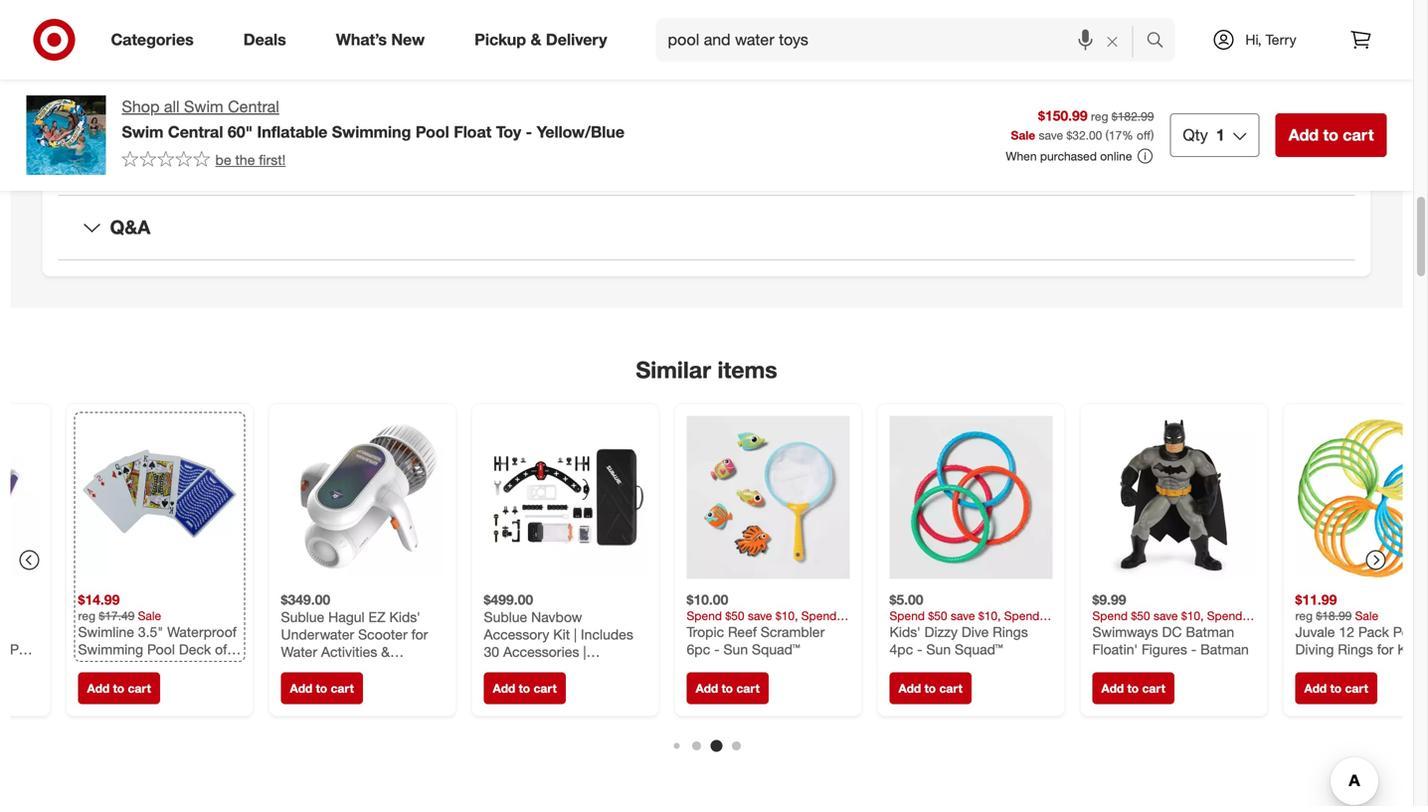 Task type: describe. For each thing, give the bounding box(es) containing it.
when
[[1006, 149, 1037, 164]]

all
[[164, 97, 180, 116]]

cart for swimways dc batman floatin' figures - batman image
[[1143, 682, 1166, 697]]

32.00
[[1073, 128, 1103, 143]]

q&a
[[110, 216, 151, 239]]

add to cart for the swimline 3.5" waterproof swimming pool deck of playing cards - blue/white image
[[87, 682, 151, 697]]

juvale 12 pack pool diving rings for kids' birthday party, summer outdoor essentials, multicolored, 6 in image
[[1296, 416, 1429, 580]]

rings
[[993, 624, 1028, 641]]

cart for sublue navbow accessory kit | includes 30 accessories | compatible with sublue navbow & navbow+ underwater scooter image
[[534, 682, 557, 697]]

dive
[[962, 624, 989, 641]]

$150.99 reg $182.99 sale save $ 32.00 ( 17 % off )
[[1011, 107, 1154, 143]]

- inside "tropic reef scrambler 6pc - sun squad™"
[[714, 641, 720, 659]]

reg for $14.99
[[78, 609, 96, 624]]

sublue
[[281, 609, 325, 626]]

categories link
[[94, 18, 219, 62]]

$14.99
[[78, 592, 120, 609]]

swimline 6pc flexible dive stick swimming pool toys 8.25" - vibrantly colored image
[[0, 416, 38, 580]]

tropic
[[687, 624, 724, 641]]

add for the swimline 3.5" waterproof swimming pool deck of playing cards - blue/white image
[[87, 682, 110, 697]]

what's new link
[[319, 18, 450, 62]]

similar
[[636, 356, 711, 384]]

swimming
[[332, 122, 411, 142]]

- inside shop all swim central swim central 60" inflatable swimming pool float toy - yellow/blue
[[526, 122, 532, 142]]

floatin'
[[1093, 641, 1138, 659]]

scooter
[[358, 626, 408, 644]]

$499.00
[[484, 592, 533, 609]]

categories
[[111, 30, 194, 49]]

add for kids' dizzy dive rings 4pc - sun squad™ image
[[899, 682, 921, 697]]

toy
[[496, 122, 521, 142]]

$182.99
[[1112, 109, 1154, 124]]

add to cart for kids' dizzy dive rings 4pc - sun squad™ image
[[899, 682, 963, 697]]

sale for $150.99
[[1011, 128, 1036, 143]]

delivery
[[546, 30, 607, 49]]

shop
[[122, 97, 160, 116]]

scrambler
[[761, 624, 825, 641]]

kids' dizzy dive rings 4pc - sun squad™ image
[[890, 416, 1053, 580]]

hi, terry
[[1246, 31, 1297, 48]]

add for the tropic reef scrambler 6pc - sun squad™ image
[[696, 682, 719, 697]]

sun inside "tropic reef scrambler 6pc - sun squad™"
[[724, 641, 748, 659]]

add for juvale 12 pack pool diving rings for kids' birthday party, summer outdoor essentials, multicolored, 6 in image
[[1305, 682, 1327, 697]]

sublue hagul ez kids' underwater scooter for water activities & snorkeling image
[[281, 416, 444, 580]]

qty 1
[[1183, 125, 1225, 145]]

$349.00
[[281, 592, 330, 609]]

$10.00
[[687, 592, 729, 609]]

items
[[718, 356, 778, 384]]

what's
[[336, 30, 387, 49]]

swimways
[[1093, 624, 1159, 641]]

similar items
[[636, 356, 778, 384]]

pickup
[[475, 30, 526, 49]]

cart for sublue hagul ez kids' underwater scooter for water activities & snorkeling image
[[331, 682, 354, 697]]

for
[[411, 626, 428, 644]]

4pc
[[890, 641, 914, 659]]

$9.99
[[1093, 592, 1127, 609]]

sale for $14.99
[[138, 609, 161, 624]]

when purchased online
[[1006, 149, 1133, 164]]

squad™ inside "tropic reef scrambler 6pc - sun squad™"
[[752, 641, 800, 659]]

shop all swim central swim central 60" inflatable swimming pool float toy - yellow/blue
[[122, 97, 625, 142]]

add for sublue navbow accessory kit | includes 30 accessories | compatible with sublue navbow & navbow+ underwater scooter image
[[493, 682, 516, 697]]

deals link
[[227, 18, 311, 62]]

save
[[1039, 128, 1064, 143]]

$150.99
[[1039, 107, 1088, 124]]

kids' dizzy dive rings 4pc - sun squad™
[[890, 624, 1028, 659]]

reg for $150.99
[[1091, 109, 1109, 124]]

What can we help you find? suggestions appear below search field
[[656, 18, 1152, 62]]

$14.99 reg $17.49 sale
[[78, 592, 161, 624]]

sale for $11.99
[[1356, 609, 1379, 624]]

add to cart for the tropic reef scrambler 6pc - sun squad™ image
[[696, 682, 760, 697]]

to for the swimline 3.5" waterproof swimming pool deck of playing cards - blue/white image
[[113, 682, 124, 697]]

1 vertical spatial swim
[[122, 122, 164, 142]]

swimline 3.5" waterproof swimming pool deck of playing cards - blue/white image
[[78, 416, 241, 580]]

figures
[[1142, 641, 1188, 659]]

add to cart for sublue navbow accessory kit | includes 30 accessories | compatible with sublue navbow & navbow+ underwater scooter image
[[493, 682, 557, 697]]

cart for juvale 12 pack pool diving rings for kids' birthday party, summer outdoor essentials, multicolored, 6 in image
[[1345, 682, 1369, 697]]

$11.99
[[1296, 592, 1337, 609]]

purchased
[[1040, 149, 1097, 164]]

cart for the swimline 3.5" waterproof swimming pool deck of playing cards - blue/white image
[[128, 682, 151, 697]]

$17.49
[[99, 609, 135, 624]]

kids' inside "kids' dizzy dive rings 4pc - sun squad™"
[[890, 624, 921, 641]]

search button
[[1138, 18, 1185, 66]]

dizzy
[[925, 624, 958, 641]]

be the first! link
[[122, 150, 286, 170]]

yellow/blue
[[537, 122, 625, 142]]

add to cart button for sublue navbow accessory kit | includes 30 accessories | compatible with sublue navbow & navbow+ underwater scooter image
[[484, 673, 566, 705]]

$18.99
[[1317, 609, 1352, 624]]

1 horizontal spatial swim
[[184, 97, 224, 116]]



Task type: locate. For each thing, give the bounding box(es) containing it.
activities
[[321, 644, 377, 661]]

)
[[1151, 128, 1154, 143]]

squad™
[[752, 641, 800, 659], [955, 641, 1003, 659]]

- right the 4pc
[[917, 641, 923, 659]]

1 horizontal spatial &
[[531, 30, 542, 49]]

1 vertical spatial central
[[168, 122, 223, 142]]

reg inside $14.99 reg $17.49 sale
[[78, 609, 96, 624]]

1 sun from the left
[[724, 641, 748, 659]]

0 horizontal spatial reg
[[78, 609, 96, 624]]

cart
[[1343, 125, 1374, 145], [128, 682, 151, 697], [331, 682, 354, 697], [534, 682, 557, 697], [737, 682, 760, 697], [940, 682, 963, 697], [1143, 682, 1166, 697], [1345, 682, 1369, 697]]

add down 6pc
[[696, 682, 719, 697]]

- inside "kids' dizzy dive rings 4pc - sun squad™"
[[917, 641, 923, 659]]

float
[[454, 122, 492, 142]]

0 vertical spatial swim
[[184, 97, 224, 116]]

reg inside '$150.99 reg $182.99 sale save $ 32.00 ( 17 % off )'
[[1091, 109, 1109, 124]]

add right 1
[[1289, 125, 1319, 145]]

17
[[1109, 128, 1122, 143]]

add to cart button for the tropic reef scrambler 6pc - sun squad™ image
[[687, 673, 769, 705]]

1 horizontal spatial sale
[[1011, 128, 1036, 143]]

- right toy
[[526, 122, 532, 142]]

image of swim central 60" inflatable swimming pool float toy - yellow/blue image
[[26, 96, 106, 175]]

off
[[1137, 128, 1151, 143]]

sale inside '$150.99 reg $182.99 sale save $ 32.00 ( 17 % off )'
[[1011, 128, 1036, 143]]

central
[[228, 97, 279, 116], [168, 122, 223, 142]]

qty
[[1183, 125, 1209, 145]]

batman
[[1186, 624, 1235, 641], [1201, 641, 1249, 659]]

2 sun from the left
[[927, 641, 951, 659]]

1 vertical spatial &
[[381, 644, 390, 661]]

reg inside $11.99 reg $18.99 sale
[[1296, 609, 1313, 624]]

add for swimways dc batman floatin' figures - batman image
[[1102, 682, 1124, 697]]

what's new
[[336, 30, 425, 49]]

be
[[215, 151, 231, 168]]

to for swimways dc batman floatin' figures - batman image
[[1128, 682, 1139, 697]]

0 horizontal spatial &
[[381, 644, 390, 661]]

$349.00 sublue hagul ez kids' underwater scooter for water activities & snorkeling
[[281, 592, 428, 679]]

reg left the $17.49
[[78, 609, 96, 624]]

swim
[[184, 97, 224, 116], [122, 122, 164, 142]]

add to cart button for sublue hagul ez kids' underwater scooter for water activities & snorkeling image
[[281, 673, 363, 705]]

$11.99 reg $18.99 sale
[[1296, 592, 1379, 624]]

kids'
[[390, 609, 421, 626], [890, 624, 921, 641]]

1 squad™ from the left
[[752, 641, 800, 659]]

sale up when
[[1011, 128, 1036, 143]]

&
[[531, 30, 542, 49], [381, 644, 390, 661]]

add to cart button for swimways dc batman floatin' figures - batman image
[[1093, 673, 1175, 705]]

2 squad™ from the left
[[955, 641, 1003, 659]]

to for sublue navbow accessory kit | includes 30 accessories | compatible with sublue navbow & navbow+ underwater scooter image
[[519, 682, 530, 697]]

add to cart button for the swimline 3.5" waterproof swimming pool deck of playing cards - blue/white image
[[78, 673, 160, 705]]

sale inside $11.99 reg $18.99 sale
[[1356, 609, 1379, 624]]

add to cart for swimways dc batman floatin' figures - batman image
[[1102, 682, 1166, 697]]

0 horizontal spatial sun
[[724, 641, 748, 659]]

central up the be the first! 'link'
[[168, 122, 223, 142]]

- right the dc
[[1192, 641, 1197, 659]]

(
[[1106, 128, 1109, 143]]

swim down shop
[[122, 122, 164, 142]]

to
[[1324, 125, 1339, 145], [113, 682, 124, 697], [316, 682, 327, 697], [519, 682, 530, 697], [722, 682, 733, 697], [925, 682, 936, 697], [1128, 682, 1139, 697], [1331, 682, 1342, 697]]

reg left the $18.99
[[1296, 609, 1313, 624]]

sale
[[1011, 128, 1036, 143], [138, 609, 161, 624], [1356, 609, 1379, 624]]

squad™ right the 4pc
[[955, 641, 1003, 659]]

add to cart button
[[1276, 113, 1387, 157], [78, 673, 160, 705], [281, 673, 363, 705], [484, 673, 566, 705], [687, 673, 769, 705], [890, 673, 972, 705], [1093, 673, 1175, 705], [1296, 673, 1378, 705]]

add to cart button for kids' dizzy dive rings 4pc - sun squad™ image
[[890, 673, 972, 705]]

sale right the $18.99
[[1356, 609, 1379, 624]]

sun right the 4pc
[[927, 641, 951, 659]]

tropic reef scrambler 6pc - sun squad™ image
[[687, 416, 850, 580]]

to for juvale 12 pack pool diving rings for kids' birthday party, summer outdoor essentials, multicolored, 6 in image
[[1331, 682, 1342, 697]]

hi,
[[1246, 31, 1262, 48]]

cart for kids' dizzy dive rings 4pc - sun squad™ image
[[940, 682, 963, 697]]

add to cart for juvale 12 pack pool diving rings for kids' birthday party, summer outdoor essentials, multicolored, 6 in image
[[1305, 682, 1369, 697]]

sale inside $14.99 reg $17.49 sale
[[138, 609, 161, 624]]

0 horizontal spatial squad™
[[752, 641, 800, 659]]

1 horizontal spatial reg
[[1091, 109, 1109, 124]]

$5.00
[[890, 592, 924, 609]]

0 horizontal spatial kids'
[[390, 609, 421, 626]]

to for kids' dizzy dive rings 4pc - sun squad™ image
[[925, 682, 936, 697]]

to for sublue hagul ez kids' underwater scooter for water activities & snorkeling image
[[316, 682, 327, 697]]

add down the $18.99
[[1305, 682, 1327, 697]]

terry
[[1266, 31, 1297, 48]]

1
[[1216, 125, 1225, 145]]

0 vertical spatial &
[[531, 30, 542, 49]]

online
[[1101, 149, 1133, 164]]

0 horizontal spatial central
[[168, 122, 223, 142]]

6pc
[[687, 641, 711, 659]]

1 horizontal spatial central
[[228, 97, 279, 116]]

- right 6pc
[[714, 641, 720, 659]]

inflatable
[[257, 122, 328, 142]]

- inside the swimways dc batman floatin' figures - batman
[[1192, 641, 1197, 659]]

swimways dc batman floatin' figures - batman image
[[1093, 416, 1256, 580]]

$499.00 link
[[484, 416, 647, 661]]

underwater
[[281, 626, 354, 644]]

sun
[[724, 641, 748, 659], [927, 641, 951, 659]]

add down the 4pc
[[899, 682, 921, 697]]

kids' right "ez"
[[390, 609, 421, 626]]

add down snorkeling
[[290, 682, 313, 697]]

add
[[1289, 125, 1319, 145], [87, 682, 110, 697], [290, 682, 313, 697], [493, 682, 516, 697], [696, 682, 719, 697], [899, 682, 921, 697], [1102, 682, 1124, 697], [1305, 682, 1327, 697]]

60"
[[228, 122, 253, 142]]

2 horizontal spatial sale
[[1356, 609, 1379, 624]]

add for sublue hagul ez kids' underwater scooter for water activities & snorkeling image
[[290, 682, 313, 697]]

search
[[1138, 32, 1185, 51]]

& right pickup
[[531, 30, 542, 49]]

add to cart for sublue hagul ez kids' underwater scooter for water activities & snorkeling image
[[290, 682, 354, 697]]

kids' inside $349.00 sublue hagul ez kids' underwater scooter for water activities & snorkeling
[[390, 609, 421, 626]]

0 horizontal spatial sale
[[138, 609, 161, 624]]

0 horizontal spatial swim
[[122, 122, 164, 142]]

hagul
[[328, 609, 365, 626]]

ez
[[369, 609, 386, 626]]

central up the 60" at the left top
[[228, 97, 279, 116]]

$
[[1067, 128, 1073, 143]]

water
[[281, 644, 317, 661]]

pool
[[416, 122, 449, 142]]

1 horizontal spatial squad™
[[955, 641, 1003, 659]]

swimways dc batman floatin' figures - batman
[[1093, 624, 1249, 659]]

first!
[[259, 151, 286, 168]]

& down "ez"
[[381, 644, 390, 661]]

reg for $11.99
[[1296, 609, 1313, 624]]

reg
[[1091, 109, 1109, 124], [78, 609, 96, 624], [1296, 609, 1313, 624]]

reg up the ( on the top of the page
[[1091, 109, 1109, 124]]

squad™ inside "kids' dizzy dive rings 4pc - sun squad™"
[[955, 641, 1003, 659]]

kids' down $5.00 on the right bottom of page
[[890, 624, 921, 641]]

q&a button
[[58, 196, 1355, 260]]

cart for the tropic reef scrambler 6pc - sun squad™ image
[[737, 682, 760, 697]]

-
[[526, 122, 532, 142], [714, 641, 720, 659], [917, 641, 923, 659], [1192, 641, 1197, 659]]

snorkeling
[[281, 661, 347, 679]]

pickup & delivery
[[475, 30, 607, 49]]

%
[[1122, 128, 1134, 143]]

0 vertical spatial central
[[228, 97, 279, 116]]

& inside $349.00 sublue hagul ez kids' underwater scooter for water activities & snorkeling
[[381, 644, 390, 661]]

add to cart button for juvale 12 pack pool diving rings for kids' birthday party, summer outdoor essentials, multicolored, 6 in image
[[1296, 673, 1378, 705]]

to for the tropic reef scrambler 6pc - sun squad™ image
[[722, 682, 733, 697]]

tropic reef scrambler 6pc - sun squad™
[[687, 624, 825, 659]]

squad™ right tropic
[[752, 641, 800, 659]]

pickup & delivery link
[[458, 18, 632, 62]]

2 horizontal spatial reg
[[1296, 609, 1313, 624]]

add to cart
[[1289, 125, 1374, 145], [87, 682, 151, 697], [290, 682, 354, 697], [493, 682, 557, 697], [696, 682, 760, 697], [899, 682, 963, 697], [1102, 682, 1166, 697], [1305, 682, 1369, 697]]

sun inside "kids' dizzy dive rings 4pc - sun squad™"
[[927, 641, 951, 659]]

be the first!
[[215, 151, 286, 168]]

sale right the $17.49
[[138, 609, 161, 624]]

add down $499.00
[[493, 682, 516, 697]]

new
[[391, 30, 425, 49]]

deals
[[243, 30, 286, 49]]

swim right all
[[184, 97, 224, 116]]

sublue navbow accessory kit | includes 30 accessories | compatible with sublue navbow & navbow+ underwater scooter image
[[484, 416, 647, 580]]

1 horizontal spatial sun
[[927, 641, 951, 659]]

reef
[[728, 624, 757, 641]]

1 horizontal spatial kids'
[[890, 624, 921, 641]]

add down the $17.49
[[87, 682, 110, 697]]

add down floatin'
[[1102, 682, 1124, 697]]

dc
[[1162, 624, 1182, 641]]

the
[[235, 151, 255, 168]]

sun right 6pc
[[724, 641, 748, 659]]



Task type: vqa. For each thing, say whether or not it's contained in the screenshot.
TARGET: EXPECT MORE. PAY LESS. image
no



